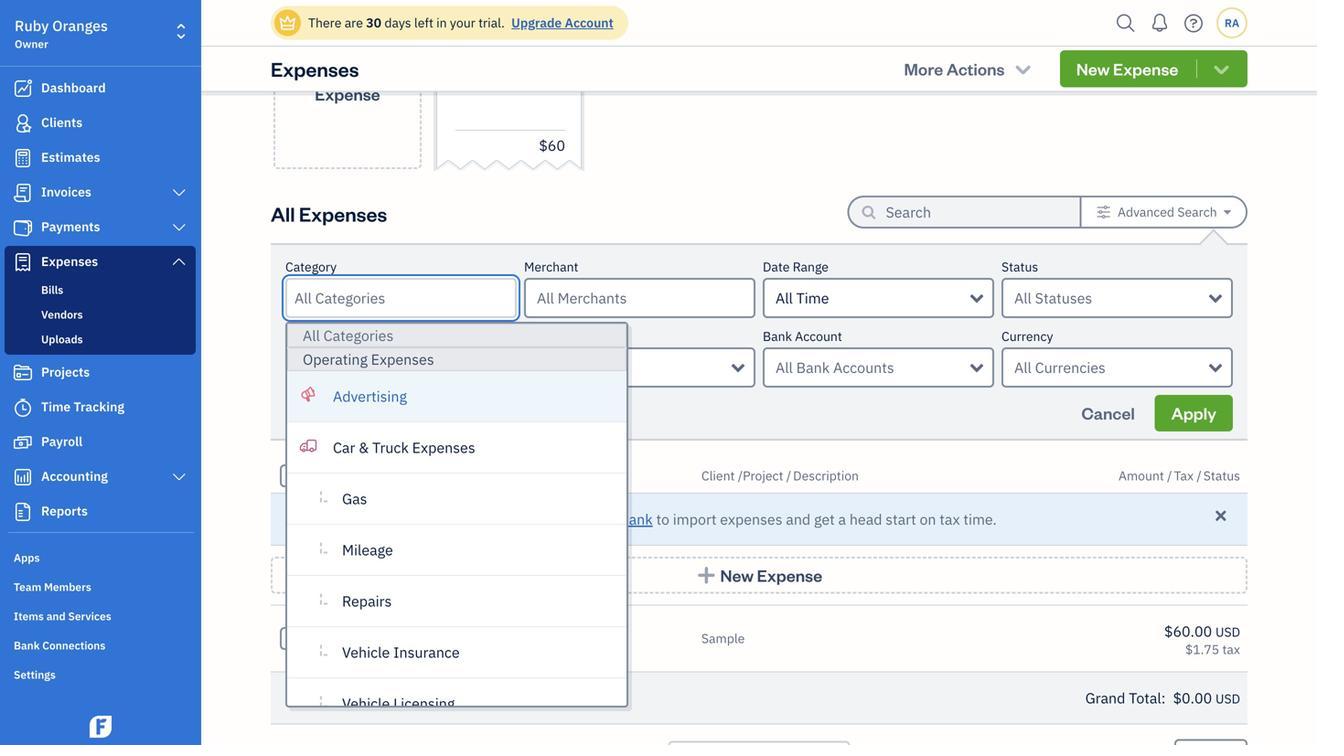 Task type: vqa. For each thing, say whether or not it's contained in the screenshot.
the bottom Company
no



Task type: describe. For each thing, give the bounding box(es) containing it.
chevron large down image for accounting
[[171, 470, 188, 485]]

bills link
[[8, 279, 192, 301]]

cancel
[[1082, 403, 1136, 424]]

1 horizontal spatial category
[[388, 468, 440, 485]]

operating
[[303, 350, 368, 369]]

bank down all time
[[763, 328, 793, 345]]

vendors
[[41, 308, 83, 322]]

0 vertical spatial tax
[[940, 510, 961, 529]]

import
[[673, 510, 717, 529]]

1 vertical spatial status
[[1204, 468, 1241, 485]]

3 / from the left
[[738, 468, 743, 485]]

tax inside $60.00 usd $1.75 tax
[[1223, 642, 1241, 659]]

vehicle for vehicle licensing
[[342, 695, 390, 714]]

6 / from the left
[[1198, 468, 1202, 485]]

reports
[[41, 503, 88, 520]]

1 vertical spatial plus image
[[696, 567, 717, 585]]

currency
[[1002, 328, 1054, 345]]

advertising for expenses
[[333, 387, 407, 406]]

sample
[[702, 631, 745, 648]]

0 vertical spatial new expense button
[[1061, 50, 1248, 87]]

new inside dropdown button
[[1077, 58, 1111, 80]]

1 vertical spatial expense
[[315, 83, 380, 105]]

caretdown image inside advanced search dropdown button
[[1225, 205, 1232, 220]]

bank connections link
[[5, 632, 196, 659]]

11/16/2023 inside 11/16/2023 ruby anderson
[[536, 622, 617, 642]]

ruby for ruby oranges 11/16/2023
[[456, 7, 489, 26]]

left
[[415, 14, 434, 31]]

all for all expenses
[[271, 201, 295, 227]]

all expenses
[[271, 201, 387, 227]]

gas
[[342, 490, 367, 509]]

on
[[920, 510, 937, 529]]

a
[[839, 510, 847, 529]]

Items per page: field
[[1175, 740, 1248, 746]]

reset all button
[[286, 403, 342, 425]]

freshbooks image
[[86, 717, 115, 739]]

chart image
[[12, 469, 34, 487]]

trial.
[[479, 14, 505, 31]]

all currencies button
[[1002, 348, 1234, 388]]

owner
[[15, 37, 48, 51]]

caretdown image inside date link
[[567, 469, 574, 484]]

search for advanced search
[[1178, 204, 1218, 221]]

usd inside grand total : $0.00 usd
[[1216, 691, 1241, 708]]

$60
[[539, 136, 566, 155]]

ra
[[1225, 16, 1240, 30]]

vehicle insurance
[[342, 643, 460, 663]]

range
[[793, 259, 829, 275]]

members
[[44, 580, 91, 595]]

merchant for merchant / category
[[324, 468, 378, 485]]

Date Range field
[[763, 278, 995, 319]]

11/16/2023 inside ruby oranges 11/16/2023
[[456, 26, 527, 43]]

chevron large down image for expenses
[[171, 254, 188, 269]]

settings image
[[1097, 205, 1112, 220]]

all for all bank accounts
[[776, 358, 793, 378]]

team
[[14, 580, 41, 595]]

time tracking link
[[5, 392, 196, 425]]

connect your bank button
[[529, 509, 653, 531]]

category link
[[388, 468, 440, 485]]

clients
[[41, 114, 83, 131]]

licensing
[[394, 695, 455, 714]]

expense image
[[12, 254, 34, 272]]

usd inside $60.00 usd $1.75 tax
[[1216, 624, 1241, 641]]

list box containing operating expenses
[[287, 348, 627, 730]]

accounts
[[834, 358, 895, 378]]

chevron large down image for invoices
[[171, 186, 188, 200]]

bank connections
[[14, 639, 106, 653]]

crown image
[[278, 13, 297, 32]]

all bank accounts
[[776, 358, 895, 378]]

team members link
[[5, 573, 196, 600]]

projects
[[41, 364, 90, 381]]

$0.00
[[1174, 689, 1213, 708]]

4 / from the left
[[787, 468, 792, 485]]

30
[[366, 14, 382, 31]]

11/16/2023 ruby anderson
[[536, 622, 623, 659]]

keyword search
[[286, 328, 378, 345]]

chevrondown image for more actions
[[1013, 59, 1034, 78]]

new expense button
[[1061, 50, 1248, 87]]

chevrondown image for new expense
[[1212, 59, 1233, 78]]

invoice image
[[12, 184, 34, 202]]

statuses
[[1036, 289, 1093, 308]]

Status field
[[1002, 278, 1234, 319]]

apply
[[1172, 403, 1217, 424]]

ruby inside 11/16/2023 ruby anderson
[[536, 642, 565, 659]]

bank account
[[763, 328, 843, 345]]

$60.00
[[1165, 622, 1213, 642]]

$1.75
[[1186, 642, 1220, 659]]

get
[[815, 510, 835, 529]]

5 / from the left
[[1168, 468, 1173, 485]]

merchant link
[[324, 468, 381, 485]]

report image
[[12, 503, 34, 522]]

connections
[[42, 639, 106, 653]]

clients link
[[5, 107, 196, 140]]

settings
[[14, 668, 56, 683]]

time inside main element
[[41, 399, 71, 416]]

all currencies
[[1015, 358, 1106, 378]]

dashboard link
[[5, 72, 196, 105]]

ruby oranges owner
[[15, 16, 108, 51]]

estimate image
[[12, 149, 34, 167]]

mileage
[[342, 541, 393, 560]]

items and services link
[[5, 602, 196, 630]]

all categories button
[[303, 325, 394, 347]]

payroll
[[41, 433, 83, 450]]

advanced
[[1118, 204, 1175, 221]]

status link
[[1204, 468, 1241, 485]]

bills
[[41, 283, 63, 297]]

payments
[[41, 218, 100, 235]]

all
[[327, 404, 342, 423]]

money image
[[12, 434, 34, 452]]

amount link
[[1119, 468, 1168, 485]]

ruby for ruby oranges
[[333, 622, 367, 642]]

actions
[[947, 58, 1005, 80]]

start
[[886, 510, 917, 529]]

car
[[333, 438, 355, 458]]

car & truck expenses
[[333, 438, 476, 458]]

projects link
[[5, 357, 196, 390]]

uploads link
[[8, 329, 192, 351]]

0 horizontal spatial category
[[286, 259, 337, 275]]

go to help image
[[1180, 10, 1209, 37]]

Bank Account field
[[763, 348, 995, 388]]

grand
[[1086, 689, 1126, 708]]

cancel button
[[1066, 395, 1152, 432]]

bank inside field
[[797, 358, 830, 378]]

items
[[14, 610, 44, 624]]

date for date link
[[536, 468, 564, 485]]

upgrade
[[512, 14, 562, 31]]

more actions button
[[888, 50, 1050, 87]]

search for keyword search
[[339, 328, 378, 345]]

oranges for ruby oranges 11/16/2023
[[493, 7, 547, 26]]

project image
[[12, 364, 34, 383]]



Task type: locate. For each thing, give the bounding box(es) containing it.
estimates
[[41, 149, 100, 166]]

search image
[[1112, 10, 1141, 37]]

are
[[345, 14, 363, 31]]

1 horizontal spatial account
[[796, 328, 843, 345]]

all inside status field
[[1015, 289, 1032, 308]]

2 chevron large down image from the top
[[171, 254, 188, 269]]

advertising down operating expenses
[[333, 387, 407, 406]]

plus image down import
[[696, 567, 717, 585]]

chevrondown image right actions
[[1013, 59, 1034, 78]]

keyword
[[286, 328, 336, 345]]

new expense button down the notifications icon
[[1061, 50, 1248, 87]]

categories
[[324, 326, 394, 346]]

date link
[[536, 468, 577, 485]]

account up all bank accounts on the right
[[796, 328, 843, 345]]

1 vehicle from the top
[[342, 643, 390, 663]]

insurance
[[394, 643, 460, 663]]

client image
[[12, 114, 34, 133]]

1 vertical spatial time
[[41, 399, 71, 416]]

chevrondown image inside new expense dropdown button
[[1212, 59, 1233, 78]]

account right upgrade
[[565, 14, 614, 31]]

dashboard
[[41, 79, 106, 96]]

2 vehicle from the top
[[342, 695, 390, 714]]

chevron large down image
[[171, 186, 188, 200], [171, 254, 188, 269]]

1 horizontal spatial date
[[763, 259, 790, 275]]

0 horizontal spatial expense
[[315, 83, 380, 105]]

new expense down are
[[315, 61, 380, 105]]

$60.00 usd $1.75 tax
[[1165, 622, 1241, 659]]

1 vertical spatial chevron large down image
[[171, 254, 188, 269]]

all for all time
[[776, 289, 793, 308]]

description
[[794, 468, 859, 485]]

0 vertical spatial caretdown image
[[1225, 205, 1232, 220]]

ruby for ruby oranges owner
[[15, 16, 49, 35]]

2 vertical spatial expense
[[758, 565, 823, 587]]

1 horizontal spatial tax
[[1223, 642, 1241, 659]]

search right 'advanced'
[[1178, 204, 1218, 221]]

days
[[385, 14, 412, 31]]

invoices link
[[5, 177, 196, 210]]

1 vertical spatial merchant
[[324, 468, 378, 485]]

all statuses
[[1015, 289, 1093, 308]]

ruby down repairs
[[333, 622, 367, 642]]

1 usd from the top
[[1216, 624, 1241, 641]]

/
[[381, 468, 386, 485], [577, 468, 582, 485], [738, 468, 743, 485], [787, 468, 792, 485], [1168, 468, 1173, 485], [1198, 468, 1202, 485]]

1 horizontal spatial 11/16/2023
[[536, 622, 617, 642]]

usd
[[1216, 624, 1241, 641], [1216, 691, 1241, 708]]

to
[[657, 510, 670, 529]]

tracking
[[74, 399, 124, 416]]

1 vertical spatial your
[[587, 510, 616, 529]]

chevron large down image inside payments link
[[171, 221, 188, 235]]

chevron large down image inside invoices link
[[171, 186, 188, 200]]

tax right on
[[940, 510, 961, 529]]

1 vertical spatial and
[[46, 610, 66, 624]]

2 horizontal spatial new
[[1077, 58, 1111, 80]]

chevron large down image
[[171, 221, 188, 235], [171, 470, 188, 485]]

0 vertical spatial category
[[286, 259, 337, 275]]

1 vertical spatial vehicle
[[342, 695, 390, 714]]

reset all
[[286, 404, 342, 423]]

ruby inside ruby oranges 11/16/2023
[[456, 7, 489, 26]]

time
[[797, 289, 830, 308], [41, 399, 71, 416]]

vehicle down the ruby oranges
[[342, 643, 390, 663]]

0 horizontal spatial chevrondown image
[[1013, 59, 1034, 78]]

repairs
[[342, 592, 392, 611]]

tax right $1.75
[[1223, 642, 1241, 659]]

ruby left anderson
[[536, 642, 565, 659]]

and left get
[[786, 510, 811, 529]]

1 vertical spatial tax
[[1223, 642, 1241, 659]]

0 vertical spatial date
[[763, 259, 790, 275]]

advanced search button
[[1082, 198, 1247, 227]]

/ right client
[[738, 468, 743, 485]]

caretdown image
[[1225, 205, 1232, 220], [567, 469, 574, 484]]

uploads
[[41, 332, 83, 347]]

0 horizontal spatial and
[[46, 610, 66, 624]]

caretdown image right advanced search
[[1225, 205, 1232, 220]]

and right the items
[[46, 610, 66, 624]]

more actions
[[905, 58, 1005, 80]]

chevron large down image down payroll link
[[171, 470, 188, 485]]

2 horizontal spatial expense
[[1114, 58, 1179, 80]]

status
[[1002, 259, 1039, 275], [1204, 468, 1241, 485]]

1 horizontal spatial your
[[587, 510, 616, 529]]

1 horizontal spatial merchant
[[524, 259, 579, 275]]

new
[[1077, 58, 1111, 80], [331, 61, 365, 83], [721, 565, 754, 587]]

your down source
[[587, 510, 616, 529]]

apply button
[[1156, 395, 1234, 432]]

expenses link
[[5, 246, 196, 279]]

0 horizontal spatial account
[[565, 14, 614, 31]]

0 vertical spatial advertising
[[333, 387, 407, 406]]

2 horizontal spatial oranges
[[493, 7, 547, 26]]

expense down the notifications icon
[[1114, 58, 1179, 80]]

ruby right in
[[456, 7, 489, 26]]

settings link
[[5, 661, 196, 688]]

new expense button down connect your bank to import expenses and get a head start on tax time.
[[271, 557, 1248, 594]]

1 horizontal spatial caretdown image
[[1225, 205, 1232, 220]]

1 chevron large down image from the top
[[171, 186, 188, 200]]

all inside dropdown button
[[1015, 358, 1032, 378]]

vehicle
[[342, 643, 390, 663], [342, 695, 390, 714]]

1 vertical spatial search
[[339, 328, 378, 345]]

1 horizontal spatial search
[[1178, 204, 1218, 221]]

chevron large down image down invoices link
[[171, 221, 188, 235]]

date range
[[763, 259, 829, 275]]

chevron large down image up bills link on the left of page
[[171, 254, 188, 269]]

1 vertical spatial chevron large down image
[[171, 470, 188, 485]]

status up all statuses
[[1002, 259, 1039, 275]]

1 vertical spatial 11/16/2023
[[536, 622, 617, 642]]

chevrondown image inside more actions dropdown button
[[1013, 59, 1034, 78]]

notifications image
[[1146, 5, 1175, 41]]

usd right $0.00
[[1216, 691, 1241, 708]]

&
[[359, 438, 369, 458]]

1 chevron large down image from the top
[[171, 221, 188, 235]]

new expense link
[[274, 0, 422, 169]]

merchant
[[524, 259, 579, 275], [324, 468, 378, 485]]

category
[[286, 259, 337, 275], [388, 468, 440, 485]]

Search text field
[[886, 198, 1051, 227]]

main element
[[0, 0, 247, 746]]

merchant / category
[[324, 468, 440, 485]]

vehicle licensing
[[342, 695, 455, 714]]

1 horizontal spatial and
[[786, 510, 811, 529]]

status right tax
[[1204, 468, 1241, 485]]

head
[[850, 510, 883, 529]]

0 vertical spatial usd
[[1216, 624, 1241, 641]]

dashboard image
[[12, 80, 34, 98]]

0 vertical spatial merchant
[[524, 259, 579, 275]]

0 vertical spatial chevron large down image
[[171, 221, 188, 235]]

/ down truck
[[381, 468, 386, 485]]

0 vertical spatial chevron large down image
[[171, 186, 188, 200]]

1 horizontal spatial time
[[797, 289, 830, 308]]

0 vertical spatial time
[[797, 289, 830, 308]]

11/16/2023
[[456, 26, 527, 43], [536, 622, 617, 642]]

bank inside main element
[[14, 639, 40, 653]]

accounting
[[41, 468, 108, 485]]

0 vertical spatial status
[[1002, 259, 1039, 275]]

Merchant text field
[[526, 280, 754, 317]]

merchant for merchant
[[524, 259, 579, 275]]

project
[[743, 468, 784, 485]]

more
[[905, 58, 944, 80]]

2 chevron large down image from the top
[[171, 470, 188, 485]]

0 horizontal spatial status
[[1002, 259, 1039, 275]]

expense down connect your bank to import expenses and get a head start on tax time.
[[758, 565, 823, 587]]

chevrondown image
[[1013, 59, 1034, 78], [1212, 59, 1233, 78]]

oranges inside the ruby oranges owner
[[52, 16, 108, 35]]

0 vertical spatial search
[[1178, 204, 1218, 221]]

new expense inside dropdown button
[[1077, 58, 1179, 80]]

1 vertical spatial category
[[388, 468, 440, 485]]

/ left tax
[[1168, 468, 1173, 485]]

0 horizontal spatial your
[[450, 14, 476, 31]]

advertising down repairs
[[358, 642, 423, 659]]

0 horizontal spatial search
[[339, 328, 378, 345]]

0 horizontal spatial merchant
[[324, 468, 378, 485]]

all time
[[776, 289, 830, 308]]

1 vertical spatial usd
[[1216, 691, 1241, 708]]

new expense down 'search' image in the top right of the page
[[1077, 58, 1179, 80]]

time inside field
[[797, 289, 830, 308]]

caretdown image left source
[[567, 469, 574, 484]]

search inside dropdown button
[[1178, 204, 1218, 221]]

1 vertical spatial account
[[796, 328, 843, 345]]

0 horizontal spatial tax
[[940, 510, 961, 529]]

oranges for ruby oranges
[[370, 622, 425, 642]]

2 / from the left
[[577, 468, 582, 485]]

1 vertical spatial date
[[536, 468, 564, 485]]

1 chevrondown image from the left
[[1013, 59, 1034, 78]]

1 horizontal spatial status
[[1204, 468, 1241, 485]]

expense down are
[[315, 83, 380, 105]]

list box
[[287, 348, 627, 730]]

0 horizontal spatial time
[[41, 399, 71, 416]]

1 vertical spatial advertising
[[358, 642, 423, 659]]

1 horizontal spatial new expense
[[721, 565, 823, 587]]

bank
[[763, 328, 793, 345], [797, 358, 830, 378], [620, 510, 653, 529], [14, 639, 40, 653]]

0 vertical spatial your
[[450, 14, 476, 31]]

oranges for ruby oranges owner
[[52, 16, 108, 35]]

expenses inside main element
[[41, 253, 98, 270]]

1 horizontal spatial plus image
[[696, 567, 717, 585]]

1 horizontal spatial new
[[721, 565, 754, 587]]

chevron large down image for payments
[[171, 221, 188, 235]]

Category text field
[[295, 280, 515, 317]]

connect your bank to import expenses and get a head start on tax time.
[[529, 510, 997, 529]]

chevron large down image up payments link
[[171, 186, 188, 200]]

time down range at top
[[797, 289, 830, 308]]

tax
[[1175, 468, 1194, 485]]

0 horizontal spatial date
[[536, 468, 564, 485]]

services
[[68, 610, 111, 624]]

1 vertical spatial caretdown image
[[567, 469, 574, 484]]

expenses
[[271, 56, 359, 82], [299, 201, 387, 227], [41, 253, 98, 270], [371, 350, 434, 369], [412, 438, 476, 458]]

date left range at top
[[763, 259, 790, 275]]

source
[[584, 468, 624, 485]]

ruby inside the ruby oranges owner
[[15, 16, 49, 35]]

client link
[[702, 468, 738, 485]]

close image
[[1213, 508, 1230, 525]]

0 vertical spatial plus image
[[337, 28, 358, 46]]

2 chevrondown image from the left
[[1212, 59, 1233, 78]]

reset
[[286, 404, 323, 423]]

all for all statuses
[[1015, 289, 1032, 308]]

reports link
[[5, 496, 196, 529]]

all categories
[[303, 326, 394, 346]]

0 horizontal spatial caretdown image
[[567, 469, 574, 484]]

vehicle for vehicle insurance
[[342, 643, 390, 663]]

plus image left 30
[[337, 28, 358, 46]]

category down car & truck expenses
[[388, 468, 440, 485]]

1 horizontal spatial oranges
[[370, 622, 425, 642]]

0 vertical spatial account
[[565, 14, 614, 31]]

0 vertical spatial expense
[[1114, 58, 1179, 80]]

1 horizontal spatial chevrondown image
[[1212, 59, 1233, 78]]

and inside main element
[[46, 610, 66, 624]]

0 horizontal spatial plus image
[[337, 28, 358, 46]]

payments link
[[5, 211, 196, 244]]

payment image
[[12, 219, 34, 237]]

all inside field
[[776, 358, 793, 378]]

usd up $1.75
[[1216, 624, 1241, 641]]

client / project / description
[[702, 468, 859, 485]]

date for date range
[[763, 259, 790, 275]]

0 horizontal spatial new
[[331, 61, 365, 83]]

amount / tax / status
[[1119, 468, 1241, 485]]

in
[[437, 14, 447, 31]]

bank down the items
[[14, 639, 40, 653]]

0 horizontal spatial 11/16/2023
[[456, 26, 527, 43]]

/ right the project
[[787, 468, 792, 485]]

chevron large down image inside expenses link
[[171, 254, 188, 269]]

/ left source
[[577, 468, 582, 485]]

vendors link
[[8, 304, 192, 326]]

advertising
[[333, 387, 407, 406], [358, 642, 423, 659]]

all for all fields
[[534, 358, 551, 378]]

connect
[[529, 510, 584, 529]]

fields
[[554, 358, 594, 378]]

Keyword Search field
[[521, 348, 756, 388]]

bank left to
[[620, 510, 653, 529]]

accounting link
[[5, 461, 196, 494]]

time right timer image
[[41, 399, 71, 416]]

plus image
[[337, 28, 358, 46], [696, 567, 717, 585]]

1 horizontal spatial expense
[[758, 565, 823, 587]]

all for all categories
[[303, 326, 320, 346]]

vehicle left licensing
[[342, 695, 390, 714]]

all fields
[[534, 358, 594, 378]]

advertising for oranges
[[358, 642, 423, 659]]

timer image
[[12, 399, 34, 417]]

invoices
[[41, 184, 91, 200]]

0 horizontal spatial new expense
[[315, 61, 380, 105]]

advanced search
[[1118, 204, 1218, 221]]

/ right tax
[[1198, 468, 1202, 485]]

operating expenses
[[303, 350, 434, 369]]

plus image inside "new expense" link
[[337, 28, 358, 46]]

your right in
[[450, 14, 476, 31]]

2 usd from the top
[[1216, 691, 1241, 708]]

all inside button
[[303, 326, 320, 346]]

expense inside dropdown button
[[1114, 58, 1179, 80]]

currencies
[[1036, 358, 1106, 378]]

search up operating expenses
[[339, 328, 378, 345]]

new expense down connect your bank to import expenses and get a head start on tax time.
[[721, 565, 823, 587]]

total
[[1130, 689, 1162, 708]]

chevrondown image down ra
[[1212, 59, 1233, 78]]

oranges inside ruby oranges 11/16/2023
[[493, 7, 547, 26]]

expense
[[1114, 58, 1179, 80], [315, 83, 380, 105], [758, 565, 823, 587]]

1 / from the left
[[381, 468, 386, 485]]

0 vertical spatial and
[[786, 510, 811, 529]]

ruby up owner
[[15, 16, 49, 35]]

category down all expenses
[[286, 259, 337, 275]]

1 vertical spatial new expense button
[[271, 557, 1248, 594]]

account
[[565, 14, 614, 31], [796, 328, 843, 345]]

estimates link
[[5, 142, 196, 175]]

all for all currencies
[[1015, 358, 1032, 378]]

oranges
[[493, 7, 547, 26], [52, 16, 108, 35], [370, 622, 425, 642]]

date up connect
[[536, 468, 564, 485]]

2 horizontal spatial new expense
[[1077, 58, 1179, 80]]

0 vertical spatial 11/16/2023
[[456, 26, 527, 43]]

bank down bank account
[[797, 358, 830, 378]]

0 vertical spatial vehicle
[[342, 643, 390, 663]]

items and services
[[14, 610, 111, 624]]

0 horizontal spatial oranges
[[52, 16, 108, 35]]



